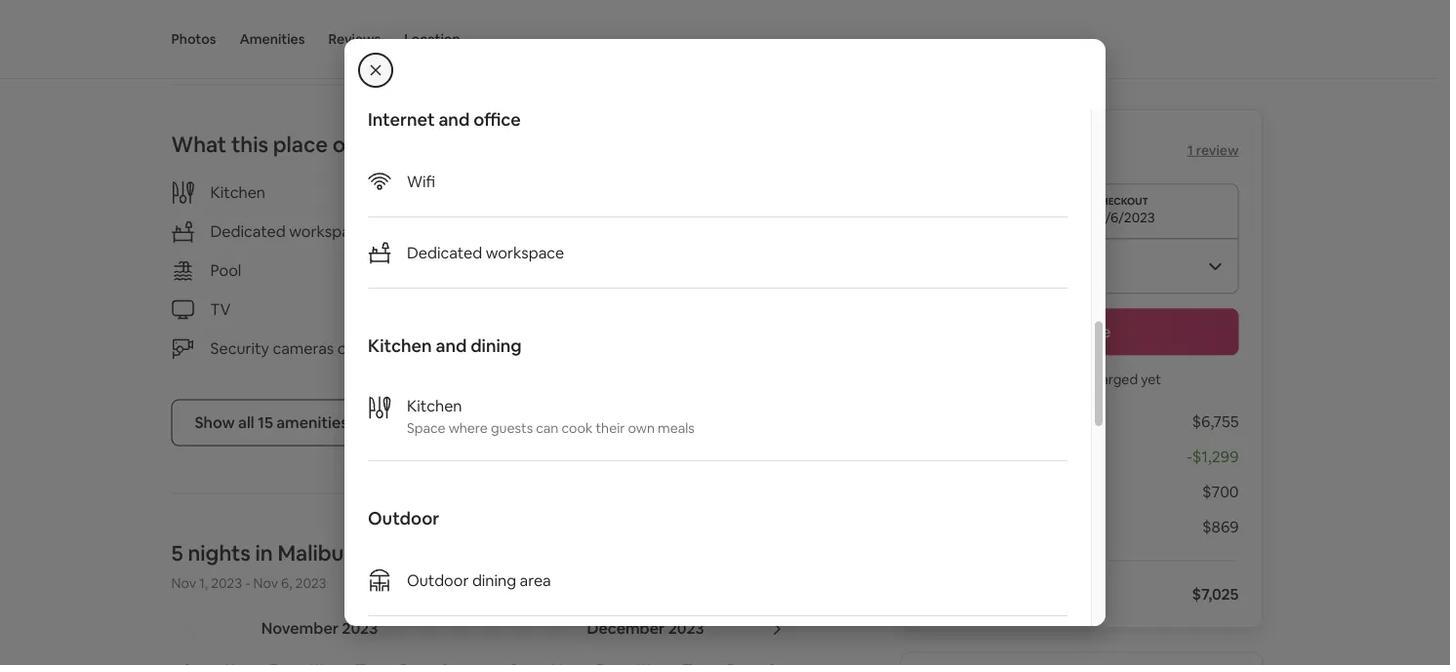 Task type: describe. For each thing, give the bounding box(es) containing it.
cook
[[562, 420, 593, 437]]

reserve
[[1052, 322, 1111, 342]]

kitchen space where guests can cook their own meals
[[407, 396, 695, 437]]

malibu
[[278, 540, 344, 568]]

cameras
[[273, 339, 334, 359]]

review
[[1196, 142, 1239, 159]]

and for kitchen
[[436, 335, 467, 358]]

1 horizontal spatial -
[[1187, 447, 1192, 467]]

pets
[[537, 261, 568, 281]]

charged
[[1086, 371, 1138, 389]]

all
[[238, 413, 254, 433]]

you
[[1002, 371, 1025, 389]]

location
[[404, 30, 460, 48]]

can
[[536, 420, 559, 437]]

space
[[407, 420, 446, 437]]

2 nov from the left
[[253, 575, 278, 592]]

1 review button
[[1187, 142, 1239, 159]]

reviews
[[328, 30, 381, 48]]

pool
[[210, 261, 241, 281]]

wifi
[[407, 171, 435, 191]]

calendar application
[[148, 598, 1450, 666]]

1,
[[199, 575, 208, 592]]

what this place offers
[[171, 131, 392, 159]]

show more
[[171, 18, 254, 38]]

more
[[215, 18, 254, 38]]

- inside 5 nights in malibu nov 1, 2023 - nov 6, 2023
[[245, 575, 250, 592]]

$700
[[1202, 482, 1239, 502]]

what
[[171, 131, 227, 159]]

show all 15 amenities button
[[171, 400, 372, 447]]

2023 right 1,
[[211, 575, 242, 592]]

0 horizontal spatial dedicated workspace
[[210, 222, 368, 242]]

offer
[[979, 447, 1014, 467]]

$6,755
[[1192, 412, 1239, 432]]

internet and office
[[368, 108, 521, 131]]

11/6/2023
[[1094, 209, 1155, 227]]

what this place offers dialog
[[345, 39, 1106, 627]]

2023 right 6,
[[295, 575, 326, 592]]

this
[[231, 131, 268, 159]]

-$1,299
[[1187, 447, 1239, 467]]

you won't be charged yet
[[1002, 371, 1161, 389]]

their
[[596, 420, 625, 437]]

show for show more
[[171, 18, 211, 38]]

outdoor for outdoor dining area
[[407, 570, 469, 590]]

1
[[1187, 142, 1193, 159]]

in
[[255, 540, 273, 568]]

november
[[261, 619, 339, 639]]

won't
[[1028, 371, 1063, 389]]

1 vertical spatial dining
[[472, 570, 516, 590]]

area
[[520, 570, 551, 590]]

and for internet
[[439, 108, 470, 131]]

be
[[1066, 371, 1083, 389]]

nights
[[188, 540, 251, 568]]

security cameras on property
[[210, 339, 423, 359]]

kitchen and dining
[[368, 335, 522, 358]]

own
[[628, 420, 655, 437]]

11/1/2023
[[936, 209, 996, 227]]

show all 15 amenities
[[195, 413, 348, 433]]



Task type: locate. For each thing, give the bounding box(es) containing it.
dedicated workspace up "pool"
[[210, 222, 368, 242]]

special
[[924, 447, 976, 467]]

dedicated workspace down the wifi in the top left of the page
[[407, 243, 564, 263]]

outdoor
[[368, 507, 439, 530], [407, 570, 469, 590]]

amenities button
[[240, 0, 305, 78]]

- down $6,755
[[1187, 447, 1192, 467]]

0 horizontal spatial workspace
[[289, 222, 368, 242]]

special offer
[[924, 447, 1014, 467]]

0 vertical spatial workspace
[[289, 222, 368, 242]]

1 vertical spatial kitchen
[[368, 335, 432, 358]]

dining
[[471, 335, 522, 358], [472, 570, 516, 590]]

2023 right the december
[[668, 619, 704, 639]]

0 horizontal spatial dedicated
[[210, 222, 286, 242]]

2023
[[211, 575, 242, 592], [295, 575, 326, 592], [342, 619, 378, 639], [668, 619, 704, 639]]

yet
[[1141, 371, 1161, 389]]

dedicated up "pool"
[[210, 222, 286, 242]]

-
[[1187, 447, 1192, 467], [245, 575, 250, 592]]

workspace down place
[[289, 222, 368, 242]]

dedicated down the wifi in the top left of the page
[[407, 243, 482, 263]]

kitchen for kitchen space where guests can cook their own meals
[[407, 396, 462, 416]]

0 vertical spatial outdoor
[[368, 507, 439, 530]]

outdoor down space
[[368, 507, 439, 530]]

1 horizontal spatial workspace
[[486, 243, 564, 263]]

workspace inside the what this place offers dialog
[[486, 243, 564, 263]]

on
[[337, 339, 356, 359]]

dedicated workspace
[[210, 222, 368, 242], [407, 243, 564, 263]]

1 vertical spatial -
[[245, 575, 250, 592]]

special offer button
[[924, 447, 1014, 467]]

0 vertical spatial dedicated workspace
[[210, 222, 368, 242]]

guests
[[491, 420, 533, 437]]

security
[[210, 339, 269, 359]]

1 horizontal spatial nov
[[253, 575, 278, 592]]

1 vertical spatial outdoor
[[407, 570, 469, 590]]

dining left area
[[472, 570, 516, 590]]

and left office
[[439, 108, 470, 131]]

outdoor dining area
[[407, 570, 551, 590]]

show for show all 15 amenities
[[195, 413, 235, 433]]

allowed
[[572, 261, 627, 281]]

dining up guests
[[471, 335, 522, 358]]

dedicated
[[210, 222, 286, 242], [407, 243, 482, 263]]

and right property
[[436, 335, 467, 358]]

1 nov from the left
[[171, 575, 196, 592]]

where
[[449, 420, 488, 437]]

2 vertical spatial kitchen
[[407, 396, 462, 416]]

photos
[[171, 30, 216, 48]]

$869
[[1202, 517, 1239, 537]]

1 horizontal spatial dedicated workspace
[[407, 243, 564, 263]]

1 vertical spatial dedicated workspace
[[407, 243, 564, 263]]

nov left 6,
[[253, 575, 278, 592]]

kitchen
[[210, 183, 265, 203], [368, 335, 432, 358], [407, 396, 462, 416]]

internet
[[368, 108, 435, 131]]

photos button
[[171, 0, 216, 78]]

1 vertical spatial workspace
[[486, 243, 564, 263]]

outdoor for outdoor
[[368, 507, 439, 530]]

0 vertical spatial show
[[171, 18, 211, 38]]

15
[[258, 413, 273, 433]]

0 vertical spatial dedicated
[[210, 222, 286, 242]]

outdoor left area
[[407, 570, 469, 590]]

show left more
[[171, 18, 211, 38]]

1 vertical spatial show
[[195, 413, 235, 433]]

nov
[[171, 575, 196, 592], [253, 575, 278, 592]]

show more button
[[171, 18, 269, 38]]

kitchen right on
[[368, 335, 432, 358]]

1 horizontal spatial dedicated
[[407, 243, 482, 263]]

workspace
[[289, 222, 368, 242], [486, 243, 564, 263]]

$7,025
[[1192, 585, 1239, 605]]

1 vertical spatial dedicated
[[407, 243, 482, 263]]

kitchen for kitchen and dining
[[368, 335, 432, 358]]

2023 right november
[[342, 619, 378, 639]]

show inside 'button'
[[195, 413, 235, 433]]

0 horizontal spatial nov
[[171, 575, 196, 592]]

pets allowed
[[537, 261, 627, 281]]

workspace left the allowed
[[486, 243, 564, 263]]

1 vertical spatial and
[[436, 335, 467, 358]]

6,
[[281, 575, 292, 592]]

tv
[[210, 300, 231, 320]]

dedicated inside the what this place offers dialog
[[407, 243, 482, 263]]

amenities
[[240, 30, 305, 48]]

0 vertical spatial kitchen
[[210, 183, 265, 203]]

and
[[439, 108, 470, 131], [436, 335, 467, 358]]

show left all
[[195, 413, 235, 433]]

5
[[171, 540, 183, 568]]

night
[[1057, 140, 1094, 160]]

meals
[[658, 420, 695, 437]]

november 2023
[[261, 619, 378, 639]]

december
[[587, 619, 665, 639]]

reserve button
[[924, 309, 1239, 356]]

- left 6,
[[245, 575, 250, 592]]

dedicated workspace inside the what this place offers dialog
[[407, 243, 564, 263]]

december 2023
[[587, 619, 704, 639]]

location button
[[404, 0, 460, 78]]

1 review
[[1187, 142, 1239, 159]]

place
[[273, 131, 328, 159]]

reviews button
[[328, 0, 381, 78]]

5 nights in malibu nov 1, 2023 - nov 6, 2023
[[171, 540, 344, 592]]

nov left 1,
[[171, 575, 196, 592]]

$1,299
[[1192, 447, 1239, 467]]

office
[[473, 108, 521, 131]]

0 horizontal spatial -
[[245, 575, 250, 592]]

kitchen for kitchen
[[210, 183, 265, 203]]

kitchen up space
[[407, 396, 462, 416]]

0 vertical spatial and
[[439, 108, 470, 131]]

kitchen down this
[[210, 183, 265, 203]]

offers
[[333, 131, 392, 159]]

0 vertical spatial -
[[1187, 447, 1192, 467]]

kitchen inside kitchen space where guests can cook their own meals
[[407, 396, 462, 416]]

0 vertical spatial dining
[[471, 335, 522, 358]]

amenities
[[276, 413, 348, 433]]

show
[[171, 18, 211, 38], [195, 413, 235, 433]]

property
[[359, 339, 423, 359]]



Task type: vqa. For each thing, say whether or not it's contained in the screenshot.
to
no



